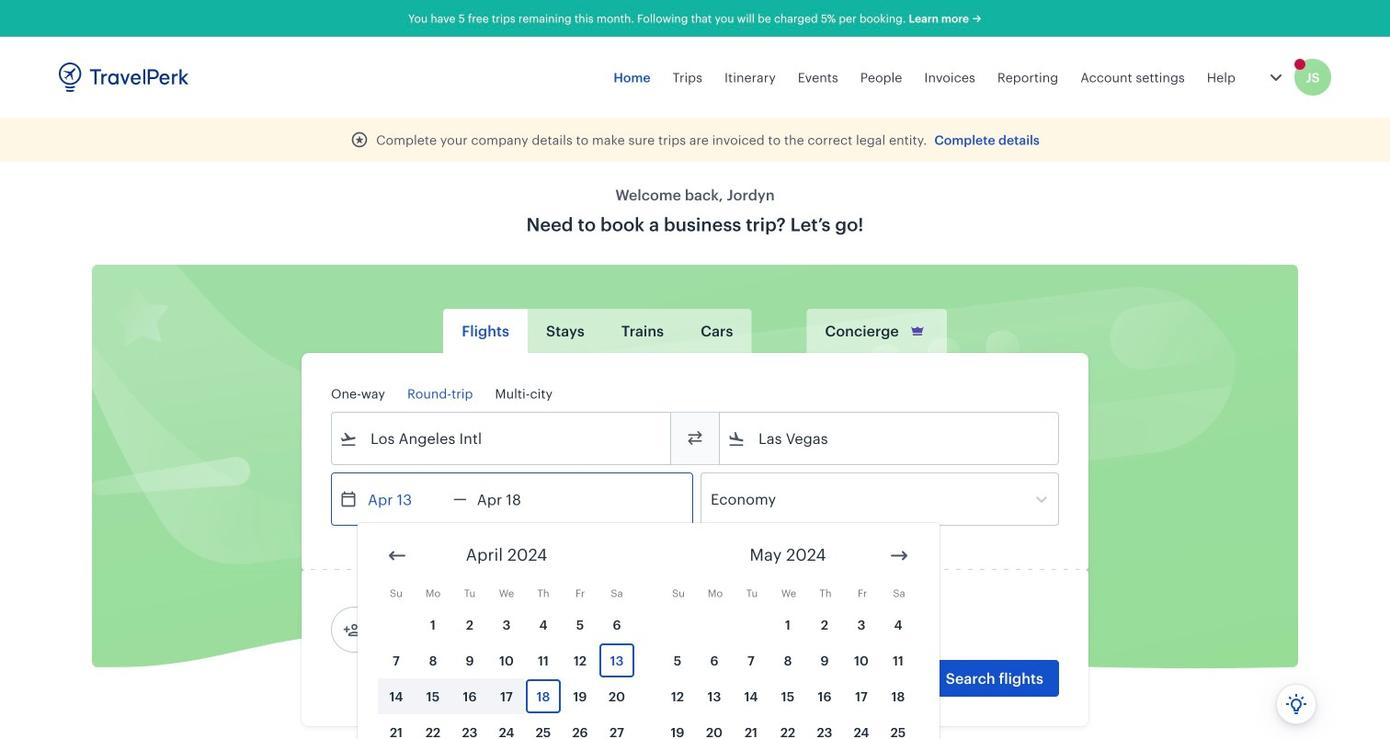 Task type: describe. For each thing, give the bounding box(es) containing it.
move backward to switch to the previous month. image
[[386, 545, 408, 567]]

From search field
[[358, 424, 647, 453]]

Depart text field
[[358, 474, 453, 525]]

To search field
[[746, 424, 1035, 453]]

calendar application
[[358, 523, 1391, 740]]



Task type: locate. For each thing, give the bounding box(es) containing it.
Return text field
[[467, 474, 563, 525]]

Add first traveler search field
[[361, 615, 553, 645]]

move forward to switch to the next month. image
[[889, 545, 911, 567]]



Task type: vqa. For each thing, say whether or not it's contained in the screenshot.
Depart "text field"
yes



